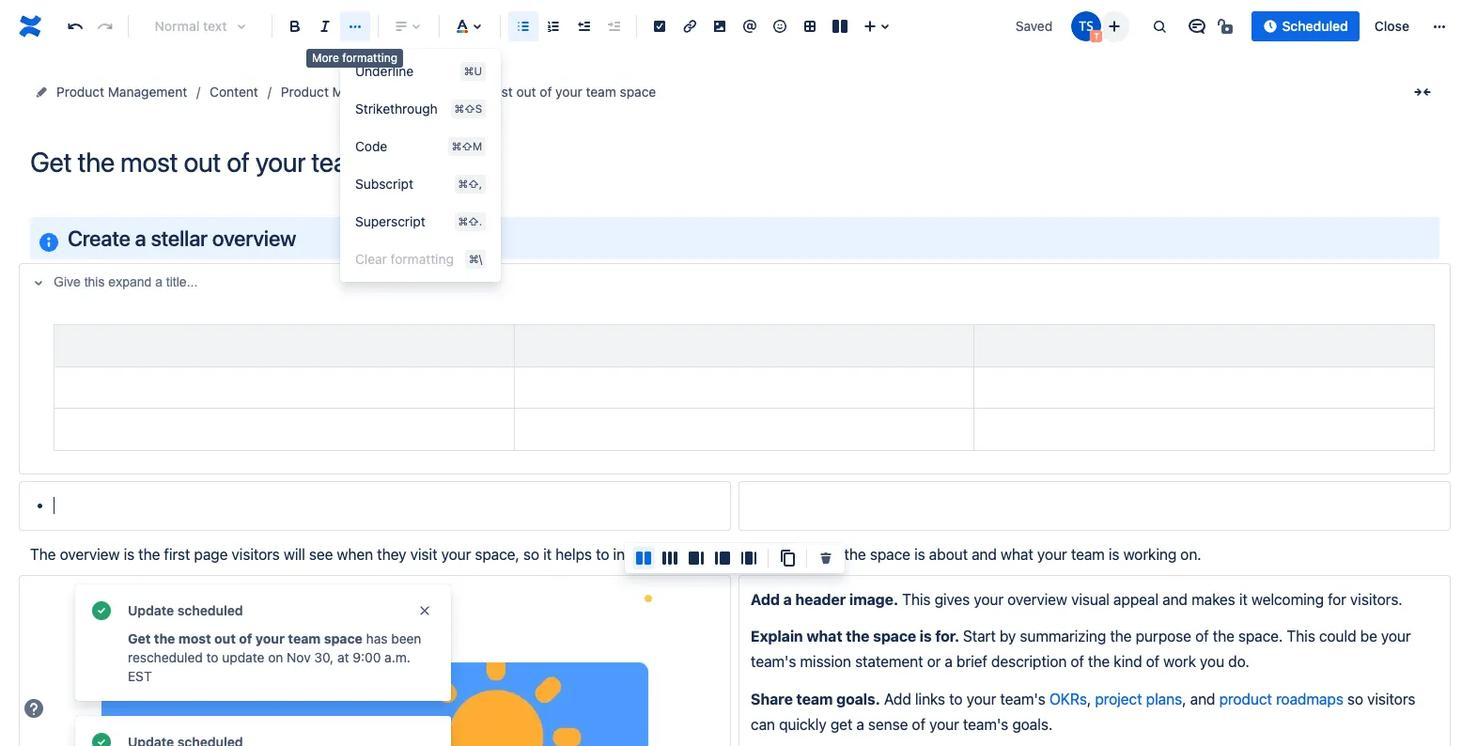 Task type: describe. For each thing, give the bounding box(es) containing it.
⌘u
[[464, 65, 482, 77]]

visual
[[1071, 591, 1110, 608]]

2 success image from the top
[[90, 731, 113, 746]]

get the most out of your team space link
[[434, 81, 656, 103]]

your inside 'link'
[[556, 84, 582, 100]]

okrs
[[1050, 691, 1087, 707]]

get inside get the most out of your team space 'link'
[[434, 84, 456, 100]]

of inside the so visitors can quickly get a sense of your team's goals.
[[912, 716, 926, 733]]

working
[[1124, 546, 1177, 563]]

nov
[[287, 649, 311, 665]]

0 horizontal spatial out
[[214, 631, 236, 647]]

get
[[831, 716, 853, 733]]

what up mission
[[807, 628, 843, 645]]

more formatting
[[312, 51, 398, 65]]

⌘⇧s
[[454, 102, 482, 115]]

on.
[[1181, 546, 1202, 563]]

table image
[[799, 15, 821, 38]]

has been rescheduled to update on nov 30, at 9:00 a.m. est
[[128, 631, 421, 684]]

summarizing
[[1020, 628, 1106, 645]]

indent tab image
[[602, 15, 625, 38]]

see
[[309, 546, 333, 563]]

mention image
[[739, 15, 761, 38]]

out inside 'link'
[[516, 84, 536, 100]]

of up update
[[239, 631, 252, 647]]

of up you
[[1195, 628, 1209, 645]]

9:00
[[353, 649, 381, 665]]

can
[[751, 716, 775, 733]]

your inside the so visitors can quickly get a sense of your team's goals.
[[930, 716, 959, 733]]

stellar
[[151, 226, 208, 251]]

two columns image
[[632, 547, 655, 570]]

a inside start by summarizing the purpose of the space. this could be your team's mission statement or a brief description of the kind of work you do.
[[945, 654, 953, 670]]

header
[[795, 591, 846, 608]]

purpose
[[1136, 628, 1192, 645]]

space,
[[475, 546, 520, 563]]

add for add status
[[325, 117, 350, 133]]

action item image
[[648, 15, 671, 38]]

is left about
[[914, 546, 925, 563]]

of down summarizing
[[1071, 654, 1084, 670]]

superscript
[[355, 213, 426, 229]]

links
[[915, 691, 945, 707]]

mission
[[800, 654, 851, 670]]

⌘⇧.
[[458, 215, 482, 227]]

appeal
[[1114, 591, 1159, 608]]

share
[[751, 691, 793, 707]]

link image
[[679, 15, 701, 38]]

1 product from the left
[[56, 84, 104, 100]]

remove image
[[815, 547, 837, 570]]

0 vertical spatial to
[[596, 546, 609, 563]]

numbered list ⌘⇧7 image
[[542, 15, 565, 38]]

could
[[1319, 628, 1357, 645]]

layouts image
[[829, 15, 851, 38]]

Main content area, start typing to enter text. text field
[[19, 217, 1451, 746]]

subscript
[[355, 176, 413, 192]]

more formatting image
[[344, 15, 367, 38]]

2 vertical spatial add
[[884, 691, 911, 707]]

team up visual
[[1071, 546, 1105, 563]]

be
[[1361, 628, 1378, 645]]

the up kind
[[1110, 628, 1132, 645]]

undo ⌘z image
[[64, 15, 86, 38]]

okrs link
[[1050, 691, 1087, 707]]

some
[[666, 546, 703, 563]]

no restrictions image
[[1217, 15, 1239, 38]]

is left working
[[1109, 546, 1120, 563]]

find and replace image
[[1149, 15, 1171, 38]]

work
[[1164, 654, 1196, 670]]

a.m.
[[385, 649, 411, 665]]

clear
[[355, 251, 387, 267]]

2 product from the left
[[281, 84, 329, 100]]

more
[[312, 51, 339, 65]]

the up you
[[1213, 628, 1235, 645]]

formatting for more formatting
[[342, 51, 398, 65]]

quickly
[[779, 716, 827, 733]]

image.
[[850, 591, 899, 608]]

page
[[194, 546, 228, 563]]

roadmaps
[[1276, 691, 1344, 707]]

the overview is the first page visitors will see when they visit your space, so it helps to include some information on what the space is about and what your team is working on.
[[30, 546, 1202, 563]]

the left kind
[[1088, 654, 1110, 670]]

0 vertical spatial goals.
[[837, 691, 880, 707]]

your right gives
[[974, 591, 1004, 608]]

management for second product management link from right
[[108, 84, 187, 100]]

2 horizontal spatial overview
[[1008, 591, 1068, 608]]

makes
[[1192, 591, 1236, 608]]

rescheduled
[[128, 649, 203, 665]]

the left first in the bottom of the page
[[138, 546, 160, 563]]

team up 'nov'
[[288, 631, 321, 647]]

collapse content image
[[27, 272, 50, 295]]

do.
[[1228, 654, 1250, 670]]

will
[[284, 546, 305, 563]]

gives
[[935, 591, 970, 608]]

underline
[[355, 63, 414, 79]]

visit
[[410, 546, 437, 563]]

close
[[1375, 18, 1410, 34]]

emoji image
[[769, 15, 791, 38]]

2 vertical spatial to
[[949, 691, 963, 707]]

first
[[164, 546, 190, 563]]

italic ⌘i image
[[314, 15, 336, 38]]

0 vertical spatial get the most out of your team space
[[434, 84, 656, 100]]

a inside the so visitors can quickly get a sense of your team's goals.
[[857, 716, 865, 733]]

helps
[[556, 546, 592, 563]]

tara schultz image
[[1072, 11, 1102, 41]]

scheduled
[[177, 602, 243, 618]]

⌘\
[[469, 253, 482, 265]]

status
[[353, 117, 392, 133]]

about
[[929, 546, 968, 563]]

a left header
[[783, 591, 792, 608]]

left sidebar image
[[711, 547, 734, 570]]

goals. inside the so visitors can quickly get a sense of your team's goals.
[[1012, 716, 1053, 733]]

start by summarizing the purpose of the space. this could be your team's mission statement or a brief description of the kind of work you do.
[[751, 628, 1415, 670]]

your up update
[[256, 631, 285, 647]]

content
[[210, 84, 258, 100]]

Give this page a title text field
[[30, 147, 1440, 178]]

0 horizontal spatial it
[[543, 546, 552, 563]]

add status
[[325, 117, 392, 133]]

saved
[[1016, 18, 1053, 34]]

1 , from the left
[[1087, 691, 1091, 707]]

been
[[391, 631, 421, 647]]

add a header image. this gives your overview visual appeal and makes it welcoming for visitors.
[[751, 591, 1403, 608]]

so inside the so visitors can quickly get a sense of your team's goals.
[[1348, 691, 1364, 707]]

brief
[[957, 654, 988, 670]]

by
[[1000, 628, 1016, 645]]

visitors.
[[1350, 591, 1403, 608]]

your inside start by summarizing the purpose of the space. this could be your team's mission statement or a brief description of the kind of work you do.
[[1381, 628, 1411, 645]]

product management for second product management link from right
[[56, 84, 187, 100]]

update
[[128, 602, 174, 618]]

0 vertical spatial visitors
[[232, 546, 280, 563]]

three columns image
[[659, 547, 681, 570]]

more image
[[1429, 15, 1451, 38]]

clear formatting
[[355, 251, 454, 267]]

group containing underline
[[340, 53, 501, 278]]

publish is scheduled for a future time image
[[1264, 19, 1279, 34]]



Task type: vqa. For each thing, say whether or not it's contained in the screenshot.
Update button
no



Task type: locate. For each thing, give the bounding box(es) containing it.
include
[[613, 546, 662, 563]]

formatting for clear formatting
[[391, 251, 454, 267]]

your right visit on the left
[[441, 546, 471, 563]]

space.
[[1239, 628, 1283, 645]]

0 vertical spatial add
[[325, 117, 350, 133]]

strikethrough
[[355, 101, 438, 117]]

bold ⌘b image
[[284, 15, 306, 38]]

on left remove icon
[[787, 546, 804, 563]]

is
[[124, 546, 134, 563], [914, 546, 925, 563], [1109, 546, 1120, 563], [920, 628, 932, 645]]

0 horizontal spatial visitors
[[232, 546, 280, 563]]

0 vertical spatial most
[[483, 84, 513, 100]]

for
[[1328, 591, 1347, 608]]

0 horizontal spatial so
[[523, 546, 539, 563]]

create a stellar overview
[[68, 226, 296, 251]]

of down the numbered list ⌘⇧7 image
[[540, 84, 552, 100]]

add up sense
[[884, 691, 911, 707]]

share team goals. add links to your team's okrs , project plans , and product roadmaps
[[751, 691, 1344, 707]]

close button
[[1363, 11, 1421, 41]]

team down indent tab icon
[[586, 84, 616, 100]]

0 vertical spatial overview
[[212, 226, 296, 251]]

1 horizontal spatial management
[[332, 84, 412, 100]]

0 horizontal spatial add
[[325, 117, 350, 133]]

product
[[1219, 691, 1272, 707]]

0 horizontal spatial most
[[178, 631, 211, 647]]

0 vertical spatial on
[[787, 546, 804, 563]]

so right space, in the bottom left of the page
[[523, 546, 539, 563]]

they
[[377, 546, 407, 563]]

when
[[337, 546, 373, 563]]

get down update
[[128, 631, 151, 647]]

invite to edit image
[[1104, 15, 1126, 37]]

goals. up get
[[837, 691, 880, 707]]

on inside has been rescheduled to update on nov 30, at 9:00 a.m. est
[[268, 649, 283, 665]]

project
[[1095, 691, 1142, 707]]

so right roadmaps
[[1348, 691, 1364, 707]]

to
[[596, 546, 609, 563], [206, 649, 219, 665], [949, 691, 963, 707]]

most inside 'link'
[[483, 84, 513, 100]]

team up quickly
[[796, 691, 833, 707]]

0 vertical spatial formatting
[[342, 51, 398, 65]]

for.
[[935, 628, 960, 645]]

1 vertical spatial goals.
[[1012, 716, 1053, 733]]

1 horizontal spatial product
[[281, 84, 329, 100]]

the inside 'link'
[[459, 84, 479, 100]]

you
[[1200, 654, 1225, 670]]

add inside popup button
[[325, 117, 350, 133]]

0 horizontal spatial overview
[[60, 546, 120, 563]]

your up add a header image. this gives your overview visual appeal and makes it welcoming for visitors.
[[1038, 546, 1067, 563]]

2 vertical spatial team's
[[963, 716, 1009, 733]]

it left helps
[[543, 546, 552, 563]]

and down you
[[1190, 691, 1216, 707]]

a right or
[[945, 654, 953, 670]]

plans
[[1146, 691, 1182, 707]]

move this page image
[[34, 85, 49, 100]]

is left first in the bottom of the page
[[124, 546, 134, 563]]

outdent ⇧tab image
[[572, 15, 595, 38]]

0 horizontal spatial get
[[128, 631, 151, 647]]

and right about
[[972, 546, 997, 563]]

0 vertical spatial this
[[902, 591, 931, 608]]

team's down description
[[1000, 691, 1046, 707]]

0 vertical spatial it
[[543, 546, 552, 563]]

explain what the space is for.
[[751, 628, 963, 645]]

1 horizontal spatial most
[[483, 84, 513, 100]]

est
[[128, 668, 152, 684]]

comment icon image
[[1186, 15, 1209, 38]]

or
[[927, 654, 941, 670]]

visitors inside the so visitors can quickly get a sense of your team's goals.
[[1367, 691, 1416, 707]]

product down more on the left top
[[281, 84, 329, 100]]

information
[[707, 546, 783, 563]]

0 horizontal spatial product management
[[56, 84, 187, 100]]

2 product management link from the left
[[281, 81, 412, 103]]

to inside has been rescheduled to update on nov 30, at 9:00 a.m. est
[[206, 649, 219, 665]]

30,
[[314, 649, 334, 665]]

formatting down superscript
[[391, 251, 454, 267]]

to right links
[[949, 691, 963, 707]]

help image
[[23, 697, 45, 720]]

, left project
[[1087, 691, 1091, 707]]

1 vertical spatial out
[[214, 631, 236, 647]]

1 product management from the left
[[56, 84, 187, 100]]

it right makes
[[1239, 591, 1248, 608]]

the
[[30, 546, 56, 563]]

product right move this page image
[[56, 84, 104, 100]]

scheduled
[[1282, 18, 1348, 34]]

1 horizontal spatial add
[[751, 591, 780, 608]]

formatting inside group
[[391, 251, 454, 267]]

1 vertical spatial so
[[1348, 691, 1364, 707]]

0 horizontal spatial this
[[902, 591, 931, 608]]

of down links
[[912, 716, 926, 733]]

0 horizontal spatial get the most out of your team space
[[128, 631, 363, 647]]

is left for. at the bottom of the page
[[920, 628, 932, 645]]

1 vertical spatial most
[[178, 631, 211, 647]]

add for add a header image. this gives your overview visual appeal and makes it welcoming for visitors.
[[751, 591, 780, 608]]

1 horizontal spatial get the most out of your team space
[[434, 84, 656, 100]]

the right remove icon
[[844, 546, 866, 563]]

1 horizontal spatial this
[[1287, 628, 1316, 645]]

your down 'brief'
[[967, 691, 996, 707]]

, down work
[[1182, 691, 1187, 707]]

1 vertical spatial on
[[268, 649, 283, 665]]

welcoming
[[1252, 591, 1324, 608]]

right sidebar image
[[685, 547, 708, 570]]

this
[[902, 591, 931, 608], [1287, 628, 1316, 645]]

team's down 'brief'
[[963, 716, 1009, 733]]

1 horizontal spatial out
[[516, 84, 536, 100]]

on left 'nov'
[[268, 649, 283, 665]]

1 vertical spatial get the most out of your team space
[[128, 631, 363, 647]]

panel info image
[[38, 231, 60, 254]]

at
[[337, 649, 349, 665]]

your down links
[[930, 716, 959, 733]]

start
[[963, 628, 996, 645]]

confluence image
[[15, 11, 45, 41], [15, 11, 45, 41]]

1 horizontal spatial it
[[1239, 591, 1248, 608]]

has
[[366, 631, 388, 647]]

three columns with sidebars image
[[738, 547, 760, 570]]

formatting inside tooltip
[[342, 51, 398, 65]]

Give this expand a title... text field
[[50, 272, 1446, 295]]

on inside text field
[[787, 546, 804, 563]]

your down outdent ⇧tab image
[[556, 84, 582, 100]]

0 horizontal spatial product management link
[[56, 81, 187, 103]]

0 horizontal spatial and
[[972, 546, 997, 563]]

1 horizontal spatial visitors
[[1367, 691, 1416, 707]]

team's inside the so visitors can quickly get a sense of your team's goals.
[[963, 716, 1009, 733]]

of inside 'link'
[[540, 84, 552, 100]]

the up rescheduled
[[154, 631, 175, 647]]

sense
[[868, 716, 908, 733]]

the
[[459, 84, 479, 100], [138, 546, 160, 563], [844, 546, 866, 563], [846, 628, 870, 645], [1110, 628, 1132, 645], [1213, 628, 1235, 645], [154, 631, 175, 647], [1088, 654, 1110, 670]]

1 horizontal spatial product management link
[[281, 81, 412, 103]]

of
[[540, 84, 552, 100], [1195, 628, 1209, 645], [239, 631, 252, 647], [1071, 654, 1084, 670], [1146, 654, 1160, 670], [912, 716, 926, 733]]

1 horizontal spatial product management
[[281, 84, 412, 100]]

overview right "the" at the left
[[60, 546, 120, 563]]

out up update
[[214, 631, 236, 647]]

⌘⇧m
[[452, 140, 482, 152]]

a
[[135, 226, 146, 251], [783, 591, 792, 608], [945, 654, 953, 670], [857, 716, 865, 733]]

group
[[340, 53, 501, 278]]

1 vertical spatial success image
[[90, 731, 113, 746]]

0 horizontal spatial ,
[[1087, 691, 1091, 707]]

this inside start by summarizing the purpose of the space. this could be your team's mission statement or a brief description of the kind of work you do.
[[1287, 628, 1316, 645]]

so
[[523, 546, 539, 563], [1348, 691, 1364, 707]]

management down "redo ⌘⇧z" icon
[[108, 84, 187, 100]]

dismiss image
[[417, 603, 432, 618]]

1 vertical spatial and
[[1163, 591, 1188, 608]]

update
[[222, 649, 264, 665]]

product management down "redo ⌘⇧z" icon
[[56, 84, 187, 100]]

of right kind
[[1146, 654, 1160, 670]]

get
[[434, 84, 456, 100], [128, 631, 151, 647]]

0 horizontal spatial management
[[108, 84, 187, 100]]

team inside 'link'
[[586, 84, 616, 100]]

space down action item icon
[[620, 84, 656, 100]]

0 vertical spatial so
[[523, 546, 539, 563]]

2 vertical spatial overview
[[1008, 591, 1068, 608]]

to right helps
[[596, 546, 609, 563]]

and left makes
[[1163, 591, 1188, 608]]

2 vertical spatial and
[[1190, 691, 1216, 707]]

project plans link
[[1095, 691, 1182, 707]]

product management link down "redo ⌘⇧z" icon
[[56, 81, 187, 103]]

so visitors can quickly get a sense of your team's goals.
[[751, 691, 1420, 733]]

2 management from the left
[[332, 84, 412, 100]]

2 , from the left
[[1182, 691, 1187, 707]]

2 horizontal spatial to
[[949, 691, 963, 707]]

product management up add status popup button
[[281, 84, 412, 100]]

get up ⌘⇧s
[[434, 84, 456, 100]]

1 product management link from the left
[[56, 81, 187, 103]]

bullet list ⌘⇧8 image
[[512, 15, 535, 38]]

add left status
[[325, 117, 350, 133]]

1 horizontal spatial so
[[1348, 691, 1364, 707]]

2 horizontal spatial add
[[884, 691, 911, 707]]

goals. down the share team goals. add links to your team's okrs , project plans , and product roadmaps
[[1012, 716, 1053, 733]]

1 vertical spatial to
[[206, 649, 219, 665]]

product roadmaps link
[[1219, 691, 1344, 707]]

0 vertical spatial success image
[[90, 600, 113, 622]]

get the most out of your team space up update
[[128, 631, 363, 647]]

add status button
[[295, 114, 403, 137]]

team
[[586, 84, 616, 100], [1071, 546, 1105, 563], [288, 631, 321, 647], [796, 691, 833, 707]]

space inside 'link'
[[620, 84, 656, 100]]

1 vertical spatial get
[[128, 631, 151, 647]]

0 vertical spatial and
[[972, 546, 997, 563]]

0 horizontal spatial to
[[206, 649, 219, 665]]

get the most out of your team space down the numbered list ⌘⇧7 image
[[434, 84, 656, 100]]

content link
[[210, 81, 258, 103]]

add
[[325, 117, 350, 133], [751, 591, 780, 608], [884, 691, 911, 707]]

product management for second product management link
[[281, 84, 412, 100]]

space up at
[[324, 631, 363, 647]]

formatting down more formatting icon on the left
[[342, 51, 398, 65]]

overview right stellar
[[212, 226, 296, 251]]

product management
[[56, 84, 187, 100], [281, 84, 412, 100]]

add up explain
[[751, 591, 780, 608]]

scheduled button
[[1252, 11, 1360, 41]]

a right get
[[857, 716, 865, 733]]

1 horizontal spatial goals.
[[1012, 716, 1053, 733]]

1 horizontal spatial get
[[434, 84, 456, 100]]

code
[[355, 138, 387, 154]]

explain
[[751, 628, 803, 645]]

copy image
[[776, 547, 799, 570]]

space
[[620, 84, 656, 100], [870, 546, 911, 563], [873, 628, 916, 645], [324, 631, 363, 647]]

0 horizontal spatial goals.
[[837, 691, 880, 707]]

2 horizontal spatial and
[[1190, 691, 1216, 707]]

1 vertical spatial this
[[1287, 628, 1316, 645]]

what right copy icon
[[808, 546, 841, 563]]

to left update
[[206, 649, 219, 665]]

this left gives
[[902, 591, 931, 608]]

redo ⌘⇧z image
[[94, 15, 117, 38]]

management for second product management link
[[332, 84, 412, 100]]

1 vertical spatial formatting
[[391, 251, 454, 267]]

management down underline
[[332, 84, 412, 100]]

1 horizontal spatial overview
[[212, 226, 296, 251]]

overview up summarizing
[[1008, 591, 1068, 608]]

,
[[1087, 691, 1091, 707], [1182, 691, 1187, 707]]

this left could
[[1287, 628, 1316, 645]]

0 vertical spatial out
[[516, 84, 536, 100]]

more formatting tooltip
[[306, 49, 403, 67]]

overview
[[212, 226, 296, 251], [60, 546, 120, 563], [1008, 591, 1068, 608]]

0 vertical spatial team's
[[751, 654, 796, 670]]

space up the statement
[[873, 628, 916, 645]]

out down bullet list ⌘⇧8 image
[[516, 84, 536, 100]]

team's down explain
[[751, 654, 796, 670]]

1 vertical spatial it
[[1239, 591, 1248, 608]]

1 horizontal spatial ,
[[1182, 691, 1187, 707]]

1 horizontal spatial and
[[1163, 591, 1188, 608]]

the up ⌘⇧s
[[459, 84, 479, 100]]

1 vertical spatial overview
[[60, 546, 120, 563]]

visitors down be
[[1367, 691, 1416, 707]]

1 success image from the top
[[90, 600, 113, 622]]

success image
[[90, 600, 113, 622], [90, 731, 113, 746]]

kind
[[1114, 654, 1142, 670]]

a left stellar
[[135, 226, 146, 251]]

visitors left will
[[232, 546, 280, 563]]

update scheduled
[[128, 602, 243, 618]]

most down bullet list ⌘⇧8 image
[[483, 84, 513, 100]]

visitors
[[232, 546, 280, 563], [1367, 691, 1416, 707]]

add image, video, or file image
[[709, 15, 731, 38]]

your right be
[[1381, 628, 1411, 645]]

0 horizontal spatial product
[[56, 84, 104, 100]]

product management link up add status popup button
[[281, 81, 412, 103]]

space up image.
[[870, 546, 911, 563]]

1 horizontal spatial to
[[596, 546, 609, 563]]

statement
[[855, 654, 923, 670]]

team's
[[751, 654, 796, 670], [1000, 691, 1046, 707], [963, 716, 1009, 733]]

description
[[991, 654, 1067, 670]]

1 vertical spatial team's
[[1000, 691, 1046, 707]]

team's inside start by summarizing the purpose of the space. this could be your team's mission statement or a brief description of the kind of work you do.
[[751, 654, 796, 670]]

0 vertical spatial get
[[434, 84, 456, 100]]

what right about
[[1001, 546, 1034, 563]]

2 product management from the left
[[281, 84, 412, 100]]

make page fixed-width image
[[1412, 81, 1434, 103]]

most down update scheduled
[[178, 631, 211, 647]]

1 management from the left
[[108, 84, 187, 100]]

1 vertical spatial visitors
[[1367, 691, 1416, 707]]

1 horizontal spatial on
[[787, 546, 804, 563]]

0 horizontal spatial on
[[268, 649, 283, 665]]

the down image.
[[846, 628, 870, 645]]

and
[[972, 546, 997, 563], [1163, 591, 1188, 608], [1190, 691, 1216, 707]]

1 vertical spatial add
[[751, 591, 780, 608]]



